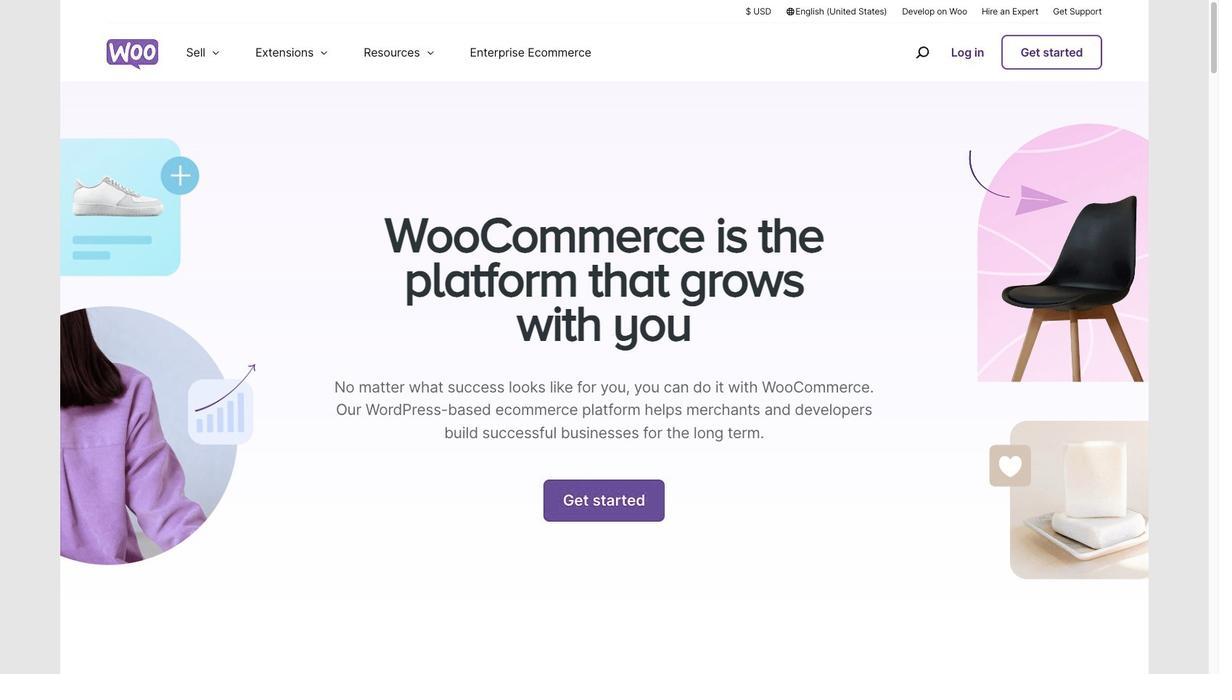 Task type: describe. For each thing, give the bounding box(es) containing it.
search image
[[911, 41, 934, 64]]



Task type: locate. For each thing, give the bounding box(es) containing it.
service navigation menu element
[[885, 29, 1102, 76]]



Task type: vqa. For each thing, say whether or not it's contained in the screenshot.
Search icon at the right
yes



